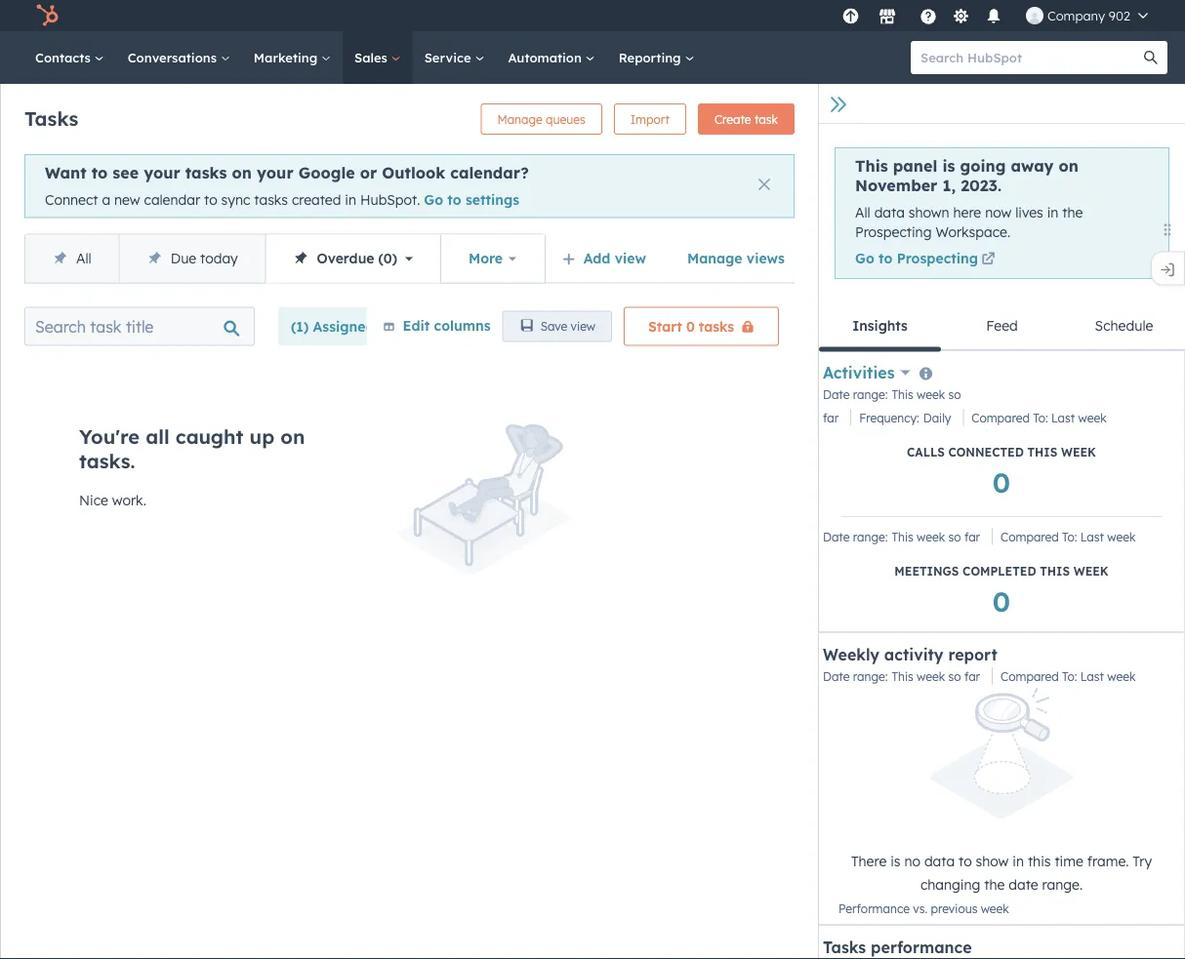 Task type: describe. For each thing, give the bounding box(es) containing it.
so inside meetings completed this week element
[[949, 530, 961, 545]]

company 902
[[1048, 7, 1131, 23]]

(1)
[[291, 318, 309, 335]]

reporting
[[619, 49, 685, 65]]

previous
[[931, 902, 978, 917]]

to left see
[[91, 163, 108, 183]]

Search task title search field
[[24, 307, 255, 346]]

want
[[45, 163, 86, 183]]

compared to: last week inside calls connected this week element
[[972, 411, 1107, 425]]

shown
[[909, 204, 950, 221]]

range: inside calls connected this week element
[[853, 387, 888, 402]]

2 vertical spatial last
[[1081, 670, 1104, 684]]

here
[[953, 204, 981, 221]]

2 date range: this week so far from the top
[[823, 670, 980, 684]]

add view
[[584, 250, 646, 267]]

the inside all data shown here now lives in the prospecting workspace.
[[1063, 204, 1083, 221]]

manage for manage queues
[[497, 112, 543, 126]]

prospecting inside all data shown here now lives in the prospecting workspace.
[[855, 223, 932, 240]]

on for away
[[1059, 156, 1079, 176]]

today
[[200, 250, 238, 267]]

tasks performance
[[823, 938, 972, 958]]

notifications button
[[977, 0, 1010, 31]]

overdue ( 0 )
[[317, 250, 397, 267]]

time
[[1055, 853, 1084, 870]]

create task
[[715, 112, 778, 126]]

lives
[[1016, 204, 1044, 221]]

manage queues link
[[481, 103, 602, 135]]

more button
[[440, 235, 545, 283]]

performance vs. previous week
[[839, 902, 1009, 917]]

see
[[113, 163, 139, 183]]

import
[[631, 112, 670, 126]]

now
[[985, 204, 1012, 221]]

tasks.
[[79, 449, 135, 473]]

google
[[299, 163, 355, 183]]

2 vertical spatial far
[[965, 670, 980, 684]]

frequency: daily
[[859, 411, 951, 425]]

settings
[[466, 191, 519, 208]]

daily
[[923, 411, 951, 425]]

try
[[1133, 853, 1152, 870]]

there is no data to show in this time frame. try changing the date range.
[[851, 853, 1152, 894]]

changing
[[921, 877, 981, 894]]

import link
[[614, 103, 686, 135]]

last inside meetings completed this week element
[[1081, 530, 1104, 545]]

(1) assignee button
[[278, 307, 400, 346]]

in inside "want to see your tasks on your google or outlook calendar? connect a new calendar to sync tasks created in hubspot. go to settings"
[[345, 191, 356, 208]]

all link
[[25, 235, 119, 283]]

you're
[[79, 424, 140, 449]]

reporting link
[[607, 31, 706, 84]]

due today link
[[119, 235, 265, 283]]

company 902 menu
[[837, 0, 1162, 31]]

date
[[1009, 877, 1039, 894]]

company
[[1048, 7, 1105, 23]]

Search HubSpot search field
[[911, 41, 1150, 74]]

mateo roberts image
[[1026, 7, 1044, 24]]

data inside all data shown here now lives in the prospecting workspace.
[[874, 204, 905, 221]]

hubspot image
[[35, 4, 59, 27]]

3 so from the top
[[949, 670, 961, 684]]

frequency:
[[859, 411, 919, 425]]

nice work.
[[79, 492, 146, 509]]

so inside this week so far
[[949, 387, 961, 402]]

create
[[715, 112, 751, 126]]

assignee
[[313, 318, 374, 335]]

connect
[[45, 191, 98, 208]]

range.
[[1042, 877, 1083, 894]]

frame.
[[1087, 853, 1129, 870]]

manage views
[[687, 250, 785, 267]]

help image
[[920, 9, 937, 26]]

task
[[755, 112, 778, 126]]

3 date from the top
[[823, 670, 850, 684]]

0 button for meetings completed this week element
[[993, 583, 1011, 620]]

there
[[851, 853, 887, 870]]

activities
[[823, 363, 895, 383]]

this inside "this panel is going away on november 1, 2023."
[[855, 156, 888, 176]]

outlook
[[382, 163, 445, 183]]

away
[[1011, 156, 1054, 176]]

due
[[171, 250, 196, 267]]

up
[[250, 424, 275, 449]]

marketing
[[254, 49, 321, 65]]

feed
[[986, 317, 1018, 334]]

insights link
[[819, 302, 941, 352]]

compared inside calls connected this week element
[[972, 411, 1030, 425]]

date range: this week so far inside meetings completed this week element
[[823, 530, 980, 545]]

service link
[[413, 31, 496, 84]]

to: inside calls connected this week element
[[1033, 411, 1048, 425]]

upgrade link
[[839, 5, 863, 26]]

to inside there is no data to show in this time frame. try changing the date range.
[[959, 853, 972, 870]]

1 vertical spatial prospecting
[[897, 250, 978, 267]]

conversations
[[128, 49, 220, 65]]

contacts link
[[23, 31, 116, 84]]

to up insights
[[879, 250, 893, 267]]

)
[[392, 250, 397, 267]]

2 your from the left
[[257, 163, 294, 183]]

marketplaces button
[[867, 0, 908, 31]]

all for all
[[76, 250, 92, 267]]

week inside this week so far
[[917, 387, 945, 402]]

want to see your tasks on your google or outlook calendar? alert
[[24, 154, 795, 218]]

meetings completed this week element
[[823, 525, 1180, 628]]

insights
[[853, 317, 908, 334]]

upgrade image
[[842, 8, 860, 26]]

to left sync
[[204, 191, 217, 208]]

activities button
[[823, 361, 910, 384]]

november
[[855, 176, 938, 195]]

sales
[[354, 49, 391, 65]]

close image
[[759, 179, 770, 190]]

edit columns button
[[382, 314, 491, 339]]

view for save view
[[571, 319, 596, 334]]

automation link
[[496, 31, 607, 84]]

3 range: from the top
[[853, 670, 888, 684]]

new
[[114, 191, 140, 208]]

contacts
[[35, 49, 94, 65]]

edit
[[403, 317, 430, 334]]

date inside meetings completed this week element
[[823, 530, 850, 545]]

edit columns
[[403, 317, 491, 334]]

last inside calls connected this week element
[[1052, 411, 1075, 425]]

conversations link
[[116, 31, 242, 84]]

activity
[[884, 645, 944, 665]]



Task type: vqa. For each thing, say whether or not it's contained in the screenshot.
Prospecting in All data shown here now lives in the Prospecting Workspace.
yes



Task type: locate. For each thing, give the bounding box(es) containing it.
2 horizontal spatial tasks
[[699, 318, 734, 335]]

1 date range: this week so far from the top
[[823, 530, 980, 545]]

add view button
[[550, 239, 663, 278]]

1 vertical spatial compared
[[1001, 530, 1059, 545]]

date range:
[[823, 387, 888, 402]]

is right panel
[[943, 156, 955, 176]]

manage for manage views
[[687, 250, 743, 267]]

all
[[855, 204, 871, 221], [76, 250, 92, 267]]

0 inside calls connected this week element
[[993, 465, 1011, 499]]

hubspot link
[[23, 4, 73, 27]]

the
[[1063, 204, 1083, 221], [984, 877, 1005, 894]]

this
[[855, 156, 888, 176], [892, 387, 914, 402], [892, 530, 914, 545], [892, 670, 914, 684]]

2 vertical spatial so
[[949, 670, 961, 684]]

all down november
[[855, 204, 871, 221]]

nice
[[79, 492, 108, 509]]

1 vertical spatial far
[[965, 530, 980, 545]]

0 vertical spatial prospecting
[[855, 223, 932, 240]]

1 0 button from the top
[[993, 464, 1011, 501]]

0 vertical spatial compared to: last week
[[972, 411, 1107, 425]]

in right lives
[[1047, 204, 1059, 221]]

2 0 button from the top
[[993, 583, 1011, 620]]

0 button inside calls connected this week element
[[993, 464, 1011, 501]]

your up created on the top of page
[[257, 163, 294, 183]]

902
[[1109, 7, 1131, 23]]

sales link
[[343, 31, 413, 84]]

in inside all data shown here now lives in the prospecting workspace.
[[1047, 204, 1059, 221]]

this
[[1028, 853, 1051, 870]]

range: inside meetings completed this week element
[[853, 530, 888, 545]]

calls connected this week element
[[823, 383, 1180, 508]]

all inside navigation
[[76, 250, 92, 267]]

caught
[[176, 424, 244, 449]]

0 vertical spatial so
[[949, 387, 961, 402]]

0 horizontal spatial view
[[571, 319, 596, 334]]

manage left queues
[[497, 112, 543, 126]]

is inside "this panel is going away on november 1, 2023."
[[943, 156, 955, 176]]

0 vertical spatial compared
[[972, 411, 1030, 425]]

0 horizontal spatial tasks
[[185, 163, 227, 183]]

you're all caught up on tasks.
[[79, 424, 305, 473]]

1 vertical spatial 0 button
[[993, 583, 1011, 620]]

report
[[949, 645, 998, 665]]

0 vertical spatial manage
[[497, 112, 543, 126]]

overdue
[[317, 250, 374, 267]]

0 vertical spatial tasks
[[185, 163, 227, 183]]

search image
[[1144, 51, 1158, 64]]

0 button up meetings completed this week element
[[993, 464, 1011, 501]]

marketplaces image
[[879, 9, 896, 26]]

1 range: from the top
[[853, 387, 888, 402]]

views
[[747, 250, 785, 267]]

2 vertical spatial date
[[823, 670, 850, 684]]

to left settings
[[448, 191, 462, 208]]

1 vertical spatial last
[[1081, 530, 1104, 545]]

compared inside meetings completed this week element
[[1001, 530, 1059, 545]]

schedule
[[1095, 317, 1153, 334]]

0 inside navigation
[[384, 250, 392, 267]]

1 vertical spatial the
[[984, 877, 1005, 894]]

2 date from the top
[[823, 530, 850, 545]]

service
[[424, 49, 475, 65]]

performance
[[839, 902, 910, 917]]

go inside "want to see your tasks on your google or outlook calendar? connect a new calendar to sync tasks created in hubspot. go to settings"
[[424, 191, 443, 208]]

your up calendar
[[144, 163, 180, 183]]

navigation containing all
[[24, 234, 546, 284]]

this week so far
[[823, 387, 961, 425]]

all for all data shown here now lives in the prospecting workspace.
[[855, 204, 871, 221]]

all down connect
[[76, 250, 92, 267]]

1 vertical spatial view
[[571, 319, 596, 334]]

0 button for calls connected this week element
[[993, 464, 1011, 501]]

data up changing
[[925, 853, 955, 870]]

is
[[943, 156, 955, 176], [891, 853, 901, 870]]

0 button inside meetings completed this week element
[[993, 583, 1011, 620]]

on inside "this panel is going away on november 1, 2023."
[[1059, 156, 1079, 176]]

workspace.
[[936, 223, 1011, 240]]

in for prospecting
[[1047, 204, 1059, 221]]

compared to: last week
[[972, 411, 1107, 425], [1001, 530, 1136, 545], [1001, 670, 1136, 684]]

or
[[360, 163, 377, 183]]

0 vertical spatial data
[[874, 204, 905, 221]]

1 horizontal spatial view
[[615, 250, 646, 267]]

0 horizontal spatial all
[[76, 250, 92, 267]]

on inside you're all caught up on tasks.
[[281, 424, 305, 449]]

schedule link
[[1063, 302, 1185, 349]]

settings image
[[952, 8, 970, 26]]

calendar
[[144, 191, 200, 208]]

2 horizontal spatial in
[[1047, 204, 1059, 221]]

going
[[960, 156, 1006, 176]]

2 vertical spatial compared to: last week
[[1001, 670, 1136, 684]]

2 vertical spatial tasks
[[699, 318, 734, 335]]

1 vertical spatial go
[[855, 250, 875, 267]]

navigation
[[24, 234, 546, 284]]

0 up report
[[993, 584, 1011, 618]]

far down calls connected this week element
[[965, 530, 980, 545]]

hubspot.
[[360, 191, 420, 208]]

0 vertical spatial far
[[823, 411, 839, 425]]

show
[[976, 853, 1009, 870]]

1 vertical spatial tasks
[[254, 191, 288, 208]]

settings link
[[949, 5, 973, 26]]

data inside there is no data to show in this time frame. try changing the date range.
[[925, 853, 955, 870]]

go up insights
[[855, 250, 875, 267]]

manage queues
[[497, 112, 586, 126]]

more
[[469, 250, 503, 267]]

week
[[917, 387, 945, 402], [1078, 411, 1107, 425], [917, 530, 945, 545], [1108, 530, 1136, 545], [917, 670, 945, 684], [1108, 670, 1136, 684], [981, 902, 1009, 917]]

this inside this week so far
[[892, 387, 914, 402]]

0 vertical spatial go
[[424, 191, 443, 208]]

tasks for tasks
[[24, 106, 78, 130]]

0 vertical spatial 0 button
[[993, 464, 1011, 501]]

0 horizontal spatial tasks
[[24, 106, 78, 130]]

on for tasks
[[232, 163, 252, 183]]

last
[[1052, 411, 1075, 425], [1081, 530, 1104, 545], [1081, 670, 1104, 684]]

add
[[584, 250, 611, 267]]

columns
[[434, 317, 491, 334]]

date inside calls connected this week element
[[823, 387, 850, 402]]

2 vertical spatial compared
[[1001, 670, 1059, 684]]

2 so from the top
[[949, 530, 961, 545]]

2 range: from the top
[[853, 530, 888, 545]]

0 vertical spatial last
[[1052, 411, 1075, 425]]

1 horizontal spatial manage
[[687, 250, 743, 267]]

1 horizontal spatial is
[[943, 156, 955, 176]]

1 vertical spatial tasks
[[823, 938, 866, 958]]

so
[[949, 387, 961, 402], [949, 530, 961, 545], [949, 670, 961, 684]]

0 vertical spatial date range: this week so far
[[823, 530, 980, 545]]

company 902 button
[[1014, 0, 1160, 31]]

0 horizontal spatial the
[[984, 877, 1005, 894]]

tasks down performance
[[823, 938, 866, 958]]

prospecting up go to prospecting
[[855, 223, 932, 240]]

view for add view
[[615, 250, 646, 267]]

link opens in a new window image
[[982, 254, 995, 267]]

the inside there is no data to show in this time frame. try changing the date range.
[[984, 877, 1005, 894]]

0 horizontal spatial data
[[874, 204, 905, 221]]

data
[[874, 204, 905, 221], [925, 853, 955, 870]]

in inside there is no data to show in this time frame. try changing the date range.
[[1013, 853, 1024, 870]]

0 vertical spatial tasks
[[24, 106, 78, 130]]

1 vertical spatial is
[[891, 853, 901, 870]]

queues
[[546, 112, 586, 126]]

in
[[345, 191, 356, 208], [1047, 204, 1059, 221], [1013, 853, 1024, 870]]

far inside this week so far
[[823, 411, 839, 425]]

sync
[[221, 191, 250, 208]]

the right lives
[[1063, 204, 1083, 221]]

1 your from the left
[[144, 163, 180, 183]]

1 horizontal spatial on
[[281, 424, 305, 449]]

performance
[[871, 938, 972, 958]]

is left no at bottom right
[[891, 853, 901, 870]]

prospecting
[[855, 223, 932, 240], [897, 250, 978, 267]]

0 horizontal spatial on
[[232, 163, 252, 183]]

2 vertical spatial to:
[[1062, 670, 1077, 684]]

no
[[905, 853, 921, 870]]

0 horizontal spatial in
[[345, 191, 356, 208]]

vs.
[[913, 902, 928, 917]]

far down date range:
[[823, 411, 839, 425]]

1 horizontal spatial tasks
[[254, 191, 288, 208]]

0 vertical spatial the
[[1063, 204, 1083, 221]]

0 vertical spatial view
[[615, 250, 646, 267]]

0 vertical spatial is
[[943, 156, 955, 176]]

0 right overdue
[[384, 250, 392, 267]]

1 horizontal spatial tasks
[[823, 938, 866, 958]]

on up sync
[[232, 163, 252, 183]]

1 vertical spatial manage
[[687, 250, 743, 267]]

1 vertical spatial data
[[925, 853, 955, 870]]

tasks for tasks performance
[[823, 938, 866, 958]]

tab list containing insights
[[819, 302, 1185, 352]]

1 vertical spatial compared to: last week
[[1001, 530, 1136, 545]]

go down outlook
[[424, 191, 443, 208]]

view inside popup button
[[615, 250, 646, 267]]

1 horizontal spatial data
[[925, 853, 955, 870]]

to left show
[[959, 853, 972, 870]]

tasks right start
[[699, 318, 734, 335]]

manage views link
[[675, 239, 798, 278]]

feed link
[[941, 302, 1063, 349]]

2 horizontal spatial on
[[1059, 156, 1079, 176]]

0 vertical spatial date
[[823, 387, 850, 402]]

1 horizontal spatial in
[[1013, 853, 1024, 870]]

tasks inside tasks 'banner'
[[24, 106, 78, 130]]

1 vertical spatial date
[[823, 530, 850, 545]]

tasks
[[185, 163, 227, 183], [254, 191, 288, 208], [699, 318, 734, 335]]

0 horizontal spatial is
[[891, 853, 901, 870]]

data down november
[[874, 204, 905, 221]]

tasks right sync
[[254, 191, 288, 208]]

tasks up sync
[[185, 163, 227, 183]]

1,
[[943, 176, 956, 195]]

0 vertical spatial range:
[[853, 387, 888, 402]]

help button
[[912, 0, 945, 31]]

tasks banner
[[24, 98, 795, 135]]

0 button up report
[[993, 583, 1011, 620]]

to:
[[1033, 411, 1048, 425], [1062, 530, 1077, 545], [1062, 670, 1077, 684]]

0 horizontal spatial manage
[[497, 112, 543, 126]]

view right add
[[615, 250, 646, 267]]

automation
[[508, 49, 586, 65]]

far inside meetings completed this week element
[[965, 530, 980, 545]]

a
[[102, 191, 110, 208]]

start 0 tasks
[[648, 318, 734, 335]]

in right created on the top of page
[[345, 191, 356, 208]]

weekly activity report
[[823, 645, 998, 665]]

1 date from the top
[[823, 387, 850, 402]]

1 vertical spatial so
[[949, 530, 961, 545]]

all data shown here now lives in the prospecting workspace.
[[855, 204, 1083, 240]]

1 horizontal spatial go
[[855, 250, 875, 267]]

all
[[146, 424, 170, 449]]

on right away
[[1059, 156, 1079, 176]]

save
[[541, 319, 568, 334]]

search button
[[1135, 41, 1168, 74]]

view inside button
[[571, 319, 596, 334]]

1 vertical spatial date range: this week so far
[[823, 670, 980, 684]]

prospecting down workspace.
[[897, 250, 978, 267]]

manage left views
[[687, 250, 743, 267]]

to: inside meetings completed this week element
[[1062, 530, 1077, 545]]

compared to: last week inside meetings completed this week element
[[1001, 530, 1136, 545]]

0
[[384, 250, 392, 267], [686, 318, 695, 335], [993, 465, 1011, 499], [993, 584, 1011, 618]]

1 vertical spatial range:
[[853, 530, 888, 545]]

0 up meetings completed this week element
[[993, 465, 1011, 499]]

0 vertical spatial to:
[[1033, 411, 1048, 425]]

notifications image
[[985, 9, 1003, 26]]

0 horizontal spatial your
[[144, 163, 180, 183]]

tasks up want
[[24, 106, 78, 130]]

tab list
[[819, 302, 1185, 352]]

1 so from the top
[[949, 387, 961, 402]]

1 vertical spatial all
[[76, 250, 92, 267]]

to
[[91, 163, 108, 183], [204, 191, 217, 208], [448, 191, 462, 208], [879, 250, 893, 267], [959, 853, 972, 870]]

in for time
[[1013, 853, 1024, 870]]

start 0 tasks button
[[624, 307, 779, 346]]

1 horizontal spatial all
[[855, 204, 871, 221]]

want to see your tasks on your google or outlook calendar? connect a new calendar to sync tasks created in hubspot. go to settings
[[45, 163, 529, 208]]

(1) assignee
[[291, 318, 374, 335]]

is inside there is no data to show in this time frame. try changing the date range.
[[891, 853, 901, 870]]

go to prospecting
[[855, 250, 978, 267]]

0 inside meetings completed this week element
[[993, 584, 1011, 618]]

in left this
[[1013, 853, 1024, 870]]

far down report
[[965, 670, 980, 684]]

view right save
[[571, 319, 596, 334]]

1 horizontal spatial your
[[257, 163, 294, 183]]

manage inside tasks 'banner'
[[497, 112, 543, 126]]

0 right start
[[686, 318, 695, 335]]

the down show
[[984, 877, 1005, 894]]

0 horizontal spatial go
[[424, 191, 443, 208]]

0 vertical spatial all
[[855, 204, 871, 221]]

1 vertical spatial to:
[[1062, 530, 1077, 545]]

on inside "want to see your tasks on your google or outlook calendar? connect a new calendar to sync tasks created in hubspot. go to settings"
[[232, 163, 252, 183]]

start
[[648, 318, 682, 335]]

0 inside button
[[686, 318, 695, 335]]

0 button
[[993, 464, 1011, 501], [993, 583, 1011, 620]]

all inside all data shown here now lives in the prospecting workspace.
[[855, 204, 871, 221]]

this panel is going away on november 1, 2023.
[[855, 156, 1079, 195]]

2 vertical spatial range:
[[853, 670, 888, 684]]

compared
[[972, 411, 1030, 425], [1001, 530, 1059, 545], [1001, 670, 1059, 684]]

on right up
[[281, 424, 305, 449]]

work.
[[112, 492, 146, 509]]

link opens in a new window image
[[982, 251, 995, 270]]

tasks inside button
[[699, 318, 734, 335]]

1 horizontal spatial the
[[1063, 204, 1083, 221]]

date
[[823, 387, 850, 402], [823, 530, 850, 545], [823, 670, 850, 684]]



